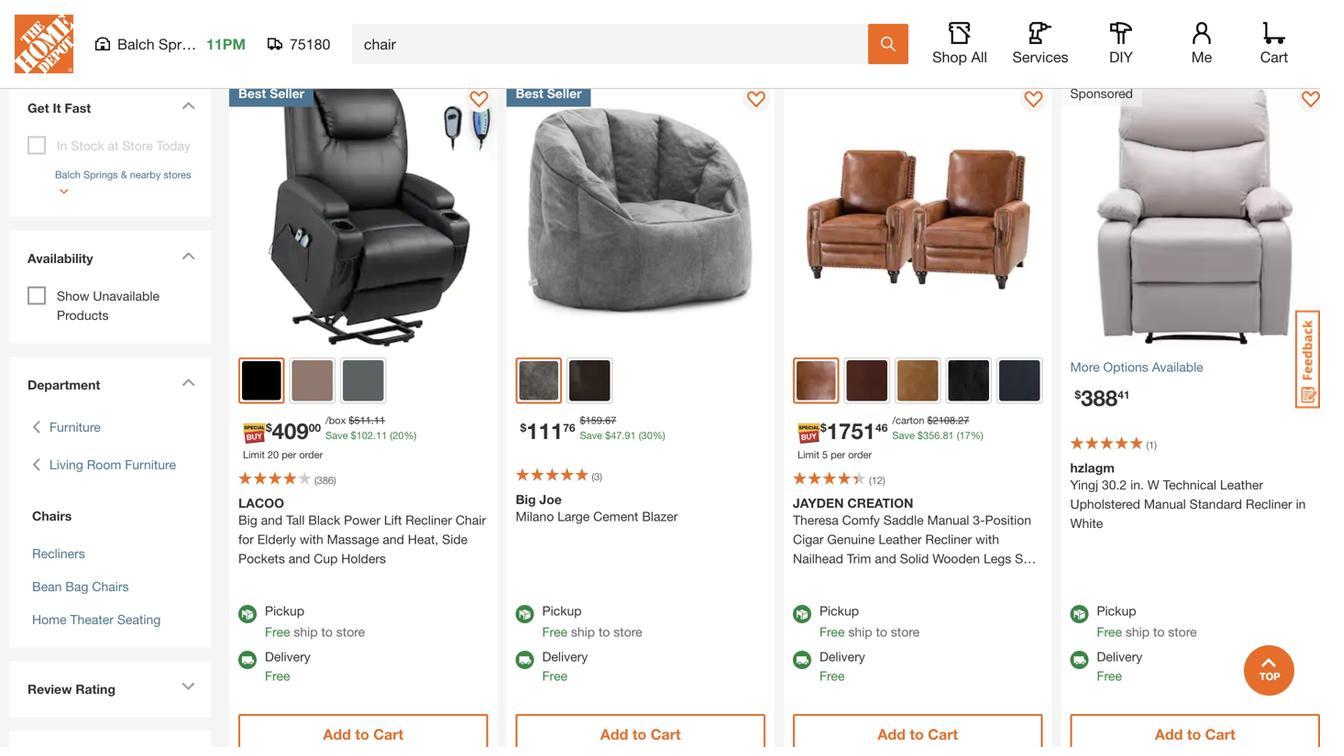 Task type: vqa. For each thing, say whether or not it's contained in the screenshot.
Daly City 10PM
no



Task type: locate. For each thing, give the bounding box(es) containing it.
per inside /box $ 511 . 11 save $ 102 . 11 ( 20 %) limit 20 per order
[[282, 449, 296, 461]]

3 add to cart from the left
[[878, 726, 958, 743]]

1,102
[[9, 49, 50, 68]]

delivery for hzlagm yingj 30.2 in. w technical leather upholstered manual standard recliner in white
[[1097, 649, 1143, 664]]

0 vertical spatial leather
[[1220, 477, 1264, 492]]

order inside /carton $ 2108 . 27 save $ 356 . 81 ( 17 %) limit 5 per order
[[848, 449, 872, 461]]

trim
[[847, 551, 871, 566]]

1 vertical spatial leather
[[879, 532, 922, 547]]

1751
[[827, 418, 876, 444]]

chairs right bag
[[92, 579, 129, 594]]

furniture
[[50, 419, 101, 435], [125, 457, 176, 472]]

2 horizontal spatial save
[[893, 430, 915, 441]]

0 vertical spatial big
[[516, 492, 536, 507]]

blazer
[[642, 509, 678, 524]]

0 horizontal spatial per
[[282, 449, 296, 461]]

( inside $ 111 76 $ 159 . 67 save $ 47 . 91 ( 30 %)
[[639, 430, 641, 441]]

%) inside /carton $ 2108 . 27 save $ 356 . 81 ( 17 %) limit 5 per order
[[971, 430, 984, 441]]

order for 409
[[299, 449, 323, 461]]

) up black on the left bottom
[[334, 475, 336, 486]]

/carton
[[893, 414, 925, 426]]

save down /carton
[[893, 430, 915, 441]]

and up elderly
[[261, 513, 283, 528]]

1 horizontal spatial 20
[[393, 430, 404, 441]]

1 vertical spatial manual
[[927, 513, 970, 528]]

recliner left the in
[[1246, 497, 1293, 512]]

2 display image from the left
[[1302, 91, 1320, 110]]

seller for lacoo
[[270, 86, 304, 101]]

save down 159
[[580, 430, 602, 441]]

pickup free ship to store for milano large cement blazer
[[542, 603, 642, 640]]

sort by: top sellers
[[1166, 46, 1284, 61]]

0 horizontal spatial available shipping image
[[238, 651, 257, 669]]

0 horizontal spatial limit
[[243, 449, 265, 461]]

and right trim
[[875, 551, 897, 566]]

1 horizontal spatial best
[[516, 86, 544, 101]]

save down /box
[[326, 430, 348, 441]]

0 vertical spatial manual
[[1144, 497, 1186, 512]]

display image
[[747, 91, 766, 110], [1025, 91, 1043, 110]]

2 add to cart button from the left
[[516, 714, 766, 747]]

sellers
[[1245, 46, 1284, 61]]

1 horizontal spatial big
[[516, 492, 536, 507]]

0 horizontal spatial best
[[238, 86, 266, 101]]

0 horizontal spatial save
[[326, 430, 348, 441]]

%) for 409
[[404, 430, 417, 441]]

per right the 5
[[831, 449, 846, 461]]

1 best seller from the left
[[238, 86, 304, 101]]

2 pickup free ship to store from the left
[[542, 603, 642, 640]]

big up milano
[[516, 492, 536, 507]]

milano
[[516, 509, 554, 524]]

caret icon image for availability
[[182, 252, 195, 260]]

0 horizontal spatial %)
[[404, 430, 417, 441]]

bean bag chairs
[[32, 579, 129, 594]]

best seller for lacoo
[[238, 86, 304, 101]]

1 pickup from the left
[[265, 603, 304, 618]]

bean
[[32, 579, 62, 594]]

1 horizontal spatial available shipping image
[[516, 651, 534, 669]]

( inside /carton $ 2108 . 27 save $ 356 . 81 ( 17 %) limit 5 per order
[[957, 430, 960, 441]]

and left cup
[[289, 551, 310, 566]]

limit
[[243, 449, 265, 461], [798, 449, 820, 461]]

show unavailable products link
[[57, 288, 160, 323]]

0 horizontal spatial seller
[[270, 86, 304, 101]]

massage
[[327, 532, 379, 547]]

recliner up "wooden"
[[926, 532, 972, 547]]

availability link
[[18, 240, 202, 282]]

cart
[[1261, 48, 1288, 66], [373, 726, 404, 743], [651, 726, 681, 743], [928, 726, 958, 743], [1205, 726, 1236, 743]]

2 vertical spatial recliner
[[926, 532, 972, 547]]

2 save from the left
[[580, 430, 602, 441]]

3 add from the left
[[878, 726, 906, 743]]

show unavailable products
[[57, 288, 160, 323]]

1 vertical spatial chairs
[[92, 579, 129, 594]]

11pm
[[206, 35, 246, 53]]

0 horizontal spatial balch
[[55, 169, 81, 181]]

20 down the 409
[[268, 449, 279, 461]]

available shipping image
[[238, 651, 257, 669], [516, 651, 534, 669], [1070, 651, 1089, 669]]

4 ship from the left
[[1126, 624, 1150, 640]]

$ up the 5
[[821, 421, 827, 434]]

1 horizontal spatial leather
[[1220, 477, 1264, 492]]

caret icon image inside availability link
[[182, 252, 195, 260]]

diy button
[[1092, 22, 1151, 66]]

$ inside the $ 388 41
[[1075, 388, 1081, 401]]

2 delivery free from the left
[[542, 649, 588, 684]]

of
[[793, 570, 804, 585]]

rating
[[76, 682, 115, 697]]

67
[[605, 414, 616, 426]]

1 horizontal spatial with
[[976, 532, 999, 547]]

living room furniture
[[50, 457, 176, 472]]

$ down more
[[1075, 388, 1081, 401]]

1 display image from the left
[[470, 91, 488, 110]]

0 vertical spatial furniture
[[50, 419, 101, 435]]

department
[[28, 377, 100, 392]]

1 add to cart from the left
[[323, 726, 404, 743]]

76
[[563, 421, 575, 434]]

1 horizontal spatial seller
[[547, 86, 582, 101]]

furniture up living
[[50, 419, 101, 435]]

1 horizontal spatial best seller
[[516, 86, 582, 101]]

save inside $ 111 76 $ 159 . 67 save $ 47 . 91 ( 30 %)
[[580, 430, 602, 441]]

per down the 409
[[282, 449, 296, 461]]

available for pickup image
[[793, 605, 811, 624]]

0 vertical spatial springs
[[159, 35, 209, 53]]

$ 1751 46
[[821, 418, 888, 444]]

saddle
[[884, 513, 924, 528]]

0 horizontal spatial display image
[[470, 91, 488, 110]]

2 horizontal spatial available for pickup image
[[1070, 605, 1089, 624]]

hzlagm yingj 30.2 in. w technical leather upholstered manual standard recliner in white
[[1070, 460, 1306, 531]]

0 vertical spatial balch
[[117, 35, 155, 53]]

$ down 67 at bottom left
[[605, 430, 611, 441]]

)
[[1155, 439, 1157, 451], [600, 471, 602, 483], [334, 475, 336, 486], [883, 475, 885, 486]]

lift
[[384, 513, 402, 528]]

0 vertical spatial 20
[[393, 430, 404, 441]]

.
[[371, 414, 374, 426], [602, 414, 605, 426], [955, 414, 958, 426], [373, 430, 376, 441], [622, 430, 625, 441], [940, 430, 943, 441]]

4 add from the left
[[1155, 726, 1183, 743]]

1 display image from the left
[[747, 91, 766, 110]]

( up w
[[1147, 439, 1149, 451]]

in.
[[1131, 477, 1144, 492]]

1 pickup free ship to store from the left
[[265, 603, 365, 640]]

$ 111 76 $ 159 . 67 save $ 47 . 91 ( 30 %)
[[520, 414, 665, 444]]

1 available shipping image from the left
[[238, 651, 257, 669]]

2 %) from the left
[[653, 430, 665, 441]]

00
[[309, 421, 321, 434]]

available shipping image for 388
[[1070, 651, 1089, 669]]

4 add to cart from the left
[[1155, 726, 1236, 743]]

20 right 102
[[393, 430, 404, 441]]

2 horizontal spatial %)
[[971, 430, 984, 441]]

2 order from the left
[[848, 449, 872, 461]]

pickup free ship to store for yingj 30.2 in. w technical leather upholstered manual standard recliner in white
[[1097, 603, 1197, 640]]

0 horizontal spatial big
[[238, 513, 257, 528]]

balch springs 11pm
[[117, 35, 246, 53]]

best for lacoo
[[238, 86, 266, 101]]

order for 1751
[[848, 449, 872, 461]]

0 horizontal spatial springs
[[83, 169, 118, 181]]

1 ship from the left
[[294, 624, 318, 640]]

balch for balch springs & nearby stores
[[55, 169, 81, 181]]

back caret image
[[32, 455, 40, 475]]

1 per from the left
[[282, 449, 296, 461]]

availability
[[28, 251, 93, 266]]

1 %) from the left
[[404, 430, 417, 441]]

save
[[326, 430, 348, 441], [580, 430, 602, 441], [893, 430, 915, 441]]

springs for &
[[83, 169, 118, 181]]

2 best from the left
[[516, 86, 544, 101]]

/carton $ 2108 . 27 save $ 356 . 81 ( 17 %) limit 5 per order
[[798, 414, 984, 461]]

theresa
[[793, 513, 839, 528]]

in stock at store today
[[57, 138, 191, 153]]

27
[[958, 414, 970, 426]]

recliner up heat,
[[406, 513, 452, 528]]

( up big joe milano large cement blazer in the bottom of the page
[[592, 471, 594, 483]]

11 right 102
[[376, 430, 387, 441]]

( right 91
[[639, 430, 641, 441]]

manual
[[1144, 497, 1186, 512], [927, 513, 970, 528]]

3 save from the left
[[893, 430, 915, 441]]

caret icon image inside get it fast link
[[182, 101, 195, 110]]

order down "00"
[[299, 449, 323, 461]]

0 horizontal spatial chairs
[[32, 508, 72, 524]]

1 horizontal spatial per
[[831, 449, 846, 461]]

pickup
[[265, 603, 304, 618], [542, 603, 582, 618], [820, 603, 859, 618], [1097, 603, 1137, 618]]

) up creation on the right of the page
[[883, 475, 885, 486]]

( up creation on the right of the page
[[869, 475, 872, 486]]

$ right '76'
[[580, 414, 586, 426]]

best seller down the 75180 button
[[238, 86, 304, 101]]

47
[[611, 430, 622, 441]]

caret icon image
[[182, 101, 195, 110], [182, 252, 195, 260], [182, 378, 195, 386], [182, 683, 195, 691]]

1 vertical spatial balch
[[55, 169, 81, 181]]

2 horizontal spatial recliner
[[1246, 497, 1293, 512]]

in
[[57, 138, 67, 153]]

0 horizontal spatial best seller
[[238, 86, 304, 101]]

balch right the results
[[117, 35, 155, 53]]

add to cart button for lacoo big and tall black power lift recliner chair for elderly with massage and heat, side pockets and cup holders
[[238, 714, 488, 747]]

1 vertical spatial springs
[[83, 169, 118, 181]]

big up for
[[238, 513, 257, 528]]

2 available for pickup image from the left
[[516, 605, 534, 624]]

0 horizontal spatial order
[[299, 449, 323, 461]]

12
[[872, 475, 883, 486]]

1 add to cart button from the left
[[238, 714, 488, 747]]

camel image
[[898, 360, 938, 401]]

) up w
[[1155, 439, 1157, 451]]

cart for lacoo big and tall black power lift recliner chair for elderly with massage and heat, side pockets and cup holders
[[373, 726, 404, 743]]

delivery free
[[265, 649, 311, 684], [542, 649, 588, 684], [820, 649, 865, 684], [1097, 649, 1143, 684]]

ship for big and tall black power lift recliner chair for elderly with massage and heat, side pockets and cup holders
[[294, 624, 318, 640]]

( up black on the left bottom
[[314, 475, 317, 486]]

1 store from the left
[[336, 624, 365, 640]]

3 caret icon image from the top
[[182, 378, 195, 386]]

ship for milano large cement blazer
[[571, 624, 595, 640]]

1 horizontal spatial save
[[580, 430, 602, 441]]

black image
[[949, 360, 989, 401]]

%) right 91
[[653, 430, 665, 441]]

leather up standard
[[1220, 477, 1264, 492]]

) for $ 388 41
[[1155, 439, 1157, 451]]

46
[[876, 421, 888, 434]]

and inside jayden creation theresa comfy saddle manual 3-position cigar genuine leather recliner with nailhead trim and solid wooden legs set of 2
[[875, 551, 897, 566]]

( right 102
[[390, 430, 393, 441]]

chairs up the "recliners"
[[32, 508, 72, 524]]

review rating link
[[28, 680, 147, 699]]

2 limit from the left
[[798, 449, 820, 461]]

1 order from the left
[[299, 449, 323, 461]]

manual inside "hzlagm yingj 30.2 in. w technical leather upholstered manual standard recliner in white"
[[1144, 497, 1186, 512]]

0 horizontal spatial display image
[[747, 91, 766, 110]]

1 horizontal spatial chairs
[[92, 579, 129, 594]]

available shipping image
[[793, 651, 811, 669]]

by:
[[1194, 46, 1212, 61]]

delivery free for hzlagm yingj 30.2 in. w technical leather upholstered manual standard recliner in white
[[1097, 649, 1143, 684]]

1 best from the left
[[238, 86, 266, 101]]

saddle image
[[797, 361, 836, 400]]

joe
[[540, 492, 562, 507]]

display image
[[470, 91, 488, 110], [1302, 91, 1320, 110]]

3 available for pickup image from the left
[[1070, 605, 1089, 624]]

4 add to cart button from the left
[[1070, 714, 1320, 747]]

limit left the 5
[[798, 449, 820, 461]]

%) for 1751
[[971, 430, 984, 441]]

(
[[390, 430, 393, 441], [639, 430, 641, 441], [957, 430, 960, 441], [1147, 439, 1149, 451], [592, 471, 594, 483], [314, 475, 317, 486], [869, 475, 872, 486]]

nearby
[[130, 169, 161, 181]]

2 store from the left
[[614, 624, 642, 640]]

2 ship from the left
[[571, 624, 595, 640]]

balch
[[117, 35, 155, 53], [55, 169, 81, 181]]

409
[[272, 418, 309, 444]]

1 save from the left
[[326, 430, 348, 441]]

per inside /carton $ 2108 . 27 save $ 356 . 81 ( 17 %) limit 5 per order
[[831, 449, 846, 461]]

1 horizontal spatial %)
[[653, 430, 665, 441]]

big inside big joe milano large cement blazer
[[516, 492, 536, 507]]

save for 409
[[326, 430, 348, 441]]

with down black on the left bottom
[[300, 532, 323, 547]]

1 vertical spatial recliner
[[406, 513, 452, 528]]

1 horizontal spatial display image
[[1025, 91, 1043, 110]]

pockets
[[238, 551, 285, 566]]

cement image
[[519, 361, 558, 400]]

per for 1751
[[831, 449, 846, 461]]

manual left '3-'
[[927, 513, 970, 528]]

shop
[[933, 48, 967, 66]]

4 pickup from the left
[[1097, 603, 1137, 618]]

save inside /box $ 511 . 11 save $ 102 . 11 ( 20 %) limit 20 per order
[[326, 430, 348, 441]]

( right 81
[[957, 430, 960, 441]]

2 best seller from the left
[[516, 86, 582, 101]]

best for big
[[516, 86, 544, 101]]

store
[[122, 138, 153, 153]]

leather down saddle
[[879, 532, 922, 547]]

1 vertical spatial 11
[[376, 430, 387, 441]]

$ right /box
[[349, 414, 354, 426]]

2 add to cart from the left
[[600, 726, 681, 743]]

balch for balch springs 11pm
[[117, 35, 155, 53]]

2 pickup from the left
[[542, 603, 582, 618]]

1 horizontal spatial order
[[848, 449, 872, 461]]

1 add from the left
[[323, 726, 351, 743]]

0 horizontal spatial manual
[[927, 513, 970, 528]]

4 store from the left
[[1168, 624, 1197, 640]]

1 delivery from the left
[[265, 649, 311, 664]]

1 seller from the left
[[270, 86, 304, 101]]

get
[[28, 100, 49, 116]]

limit inside /carton $ 2108 . 27 save $ 356 . 81 ( 17 %) limit 5 per order
[[798, 449, 820, 461]]

furniture right room
[[125, 457, 176, 472]]

balch down in
[[55, 169, 81, 181]]

creation
[[848, 496, 914, 511]]

2 seller from the left
[[547, 86, 582, 101]]

seller down the 75180 button
[[270, 86, 304, 101]]

leather
[[1220, 477, 1264, 492], [879, 532, 922, 547]]

356
[[923, 430, 940, 441]]

recliners
[[32, 546, 85, 561]]

3 ship from the left
[[848, 624, 872, 640]]

0 horizontal spatial leather
[[879, 532, 922, 547]]

2 horizontal spatial available shipping image
[[1070, 651, 1089, 669]]

theater
[[70, 612, 114, 627]]

leather inside jayden creation theresa comfy saddle manual 3-position cigar genuine leather recliner with nailhead trim and solid wooden legs set of 2
[[879, 532, 922, 547]]

caret icon image for get it fast
[[182, 101, 195, 110]]

$ inside $ 409 00
[[266, 421, 272, 434]]

order down $ 1751 46
[[848, 449, 872, 461]]

1 horizontal spatial available for pickup image
[[516, 605, 534, 624]]

cart for hzlagm yingj 30.2 in. w technical leather upholstered manual standard recliner in white
[[1205, 726, 1236, 743]]

$ left "00"
[[266, 421, 272, 434]]

pickup free ship to store for big and tall black power lift recliner chair for elderly with massage and heat, side pockets and cup holders
[[265, 603, 365, 640]]

to
[[321, 624, 333, 640], [599, 624, 610, 640], [876, 624, 887, 640], [1153, 624, 1165, 640], [355, 726, 369, 743], [633, 726, 647, 743], [910, 726, 924, 743], [1187, 726, 1201, 743]]

back caret image
[[32, 418, 40, 437]]

store
[[336, 624, 365, 640], [614, 624, 642, 640], [891, 624, 920, 640], [1168, 624, 1197, 640]]

limit inside /box $ 511 . 11 save $ 102 . 11 ( 20 %) limit 20 per order
[[243, 449, 265, 461]]

1 horizontal spatial balch
[[117, 35, 155, 53]]

seller
[[270, 86, 304, 101], [547, 86, 582, 101]]

30
[[641, 430, 653, 441]]

add for yingj 30.2 in. w technical leather upholstered manual standard recliner in white
[[1155, 726, 1183, 743]]

( inside /box $ 511 . 11 save $ 102 . 11 ( 20 %) limit 20 per order
[[390, 430, 393, 441]]

1 vertical spatial furniture
[[125, 457, 176, 472]]

2 with from the left
[[976, 532, 999, 547]]

2 per from the left
[[831, 449, 846, 461]]

services
[[1013, 48, 1069, 66]]

1 horizontal spatial springs
[[159, 35, 209, 53]]

1 vertical spatial big
[[238, 513, 257, 528]]

limit up lacoo
[[243, 449, 265, 461]]

1 delivery free from the left
[[265, 649, 311, 684]]

save inside /carton $ 2108 . 27 save $ 356 . 81 ( 17 %) limit 5 per order
[[893, 430, 915, 441]]

3 delivery free from the left
[[820, 649, 865, 684]]

1 horizontal spatial furniture
[[125, 457, 176, 472]]

3 available shipping image from the left
[[1070, 651, 1089, 669]]

manual down w
[[1144, 497, 1186, 512]]

big joe milano large cement blazer
[[516, 492, 678, 524]]

add to cart button for hzlagm yingj 30.2 in. w technical leather upholstered manual standard recliner in white
[[1070, 714, 1320, 747]]

0 horizontal spatial available for pickup image
[[238, 605, 257, 624]]

2 delivery from the left
[[542, 649, 588, 664]]

seller down what can we help you find today? search box
[[547, 86, 582, 101]]

( 3 )
[[592, 471, 602, 483]]

order inside /box $ 511 . 11 save $ 102 . 11 ( 20 %) limit 20 per order
[[299, 449, 323, 461]]

best
[[238, 86, 266, 101], [516, 86, 544, 101]]

caret icon image inside department link
[[182, 378, 195, 386]]

11 right 511
[[374, 414, 385, 426]]

1 horizontal spatial manual
[[1144, 497, 1186, 512]]

and
[[261, 513, 283, 528], [383, 532, 404, 547], [289, 551, 310, 566], [875, 551, 897, 566]]

%) right 81
[[971, 430, 984, 441]]

best seller down what can we help you find today? search box
[[516, 86, 582, 101]]

4 delivery from the left
[[1097, 649, 1143, 664]]

available
[[1152, 359, 1204, 375]]

2 caret icon image from the top
[[182, 252, 195, 260]]

1 caret icon image from the top
[[182, 101, 195, 110]]

4 pickup free ship to store from the left
[[1097, 603, 1197, 640]]

big inside lacoo big and tall black power lift recliner chair for elderly with massage and heat, side pockets and cup holders
[[238, 513, 257, 528]]

unavailable
[[93, 288, 160, 304]]

0 vertical spatial recliner
[[1246, 497, 1293, 512]]

3 add to cart button from the left
[[793, 714, 1043, 747]]

&
[[121, 169, 127, 181]]

386
[[317, 475, 334, 486]]

1 limit from the left
[[243, 449, 265, 461]]

What can we help you find today? search field
[[364, 25, 867, 63]]

0 horizontal spatial recliner
[[406, 513, 452, 528]]

theresa comfy saddle manual 3-position cigar genuine leather recliner with nailhead trim and solid wooden legs set of 2 image
[[784, 80, 1052, 348]]

1 horizontal spatial limit
[[798, 449, 820, 461]]

available for pickup image
[[238, 605, 257, 624], [516, 605, 534, 624], [1070, 605, 1089, 624]]

%) inside $ 111 76 $ 159 . 67 save $ 47 . 91 ( 30 %)
[[653, 430, 665, 441]]

chair
[[456, 513, 486, 528]]

1 available for pickup image from the left
[[238, 605, 257, 624]]

1 horizontal spatial display image
[[1302, 91, 1320, 110]]

heat,
[[408, 532, 439, 547]]

display image for $
[[470, 91, 488, 110]]

4 delivery free from the left
[[1097, 649, 1143, 684]]

cement
[[593, 509, 639, 524]]

store for yingj 30.2 in. w technical leather upholstered manual standard recliner in white
[[1168, 624, 1197, 640]]

black image
[[242, 361, 281, 400]]

%) right 102
[[404, 430, 417, 441]]

1 with from the left
[[300, 532, 323, 547]]

%) inside /box $ 511 . 11 save $ 102 . 11 ( 20 %) limit 20 per order
[[404, 430, 417, 441]]

3 %) from the left
[[971, 430, 984, 441]]

2 add from the left
[[600, 726, 628, 743]]

1 horizontal spatial recliner
[[926, 532, 972, 547]]

1 vertical spatial 20
[[268, 449, 279, 461]]

0 horizontal spatial with
[[300, 532, 323, 547]]

with down '3-'
[[976, 532, 999, 547]]



Task type: describe. For each thing, give the bounding box(es) containing it.
( 1 )
[[1147, 439, 1157, 451]]

30.2
[[1102, 477, 1127, 492]]

159
[[586, 414, 602, 426]]

17
[[960, 430, 971, 441]]

in
[[1296, 497, 1306, 512]]

limit for 409
[[243, 449, 265, 461]]

legs
[[984, 551, 1012, 566]]

shop all button
[[931, 22, 989, 66]]

fast
[[65, 100, 91, 116]]

recliner inside lacoo big and tall black power lift recliner chair for elderly with massage and heat, side pockets and cup holders
[[406, 513, 452, 528]]

$ up 356
[[927, 414, 933, 426]]

holders
[[341, 551, 386, 566]]

milano large cement blazer image
[[507, 80, 775, 348]]

) for /box $ 511 . 11 save $ 102 . 11 ( 20 %) limit 20 per order
[[334, 475, 336, 486]]

lacoo big and tall black power lift recliner chair for elderly with massage and heat, side pockets and cup holders
[[238, 496, 486, 566]]

caret icon image for department
[[182, 378, 195, 386]]

sponsored
[[1070, 86, 1133, 101]]

today
[[156, 138, 191, 153]]

springs for 11pm
[[159, 35, 209, 53]]

) up big joe milano large cement blazer in the bottom of the page
[[600, 471, 602, 483]]

limit for 1751
[[798, 449, 820, 461]]

delivery free for lacoo big and tall black power lift recliner chair for elderly with massage and heat, side pockets and cup holders
[[265, 649, 311, 684]]

brown image
[[292, 360, 333, 401]]

white
[[1070, 516, 1103, 531]]

espresso image
[[569, 360, 610, 401]]

75180 button
[[268, 35, 331, 53]]

2
[[808, 570, 815, 585]]

hzlagm
[[1070, 460, 1115, 475]]

genuine
[[827, 532, 875, 547]]

3 pickup from the left
[[820, 603, 859, 618]]

navy image
[[999, 360, 1040, 401]]

chairs link
[[28, 507, 193, 526]]

display image for 388
[[1302, 91, 1320, 110]]

$ down 511
[[351, 430, 356, 441]]

2 available shipping image from the left
[[516, 651, 534, 669]]

75180
[[290, 35, 331, 53]]

balch springs & nearby stores
[[55, 169, 191, 181]]

wooden
[[933, 551, 980, 566]]

services button
[[1011, 22, 1070, 66]]

pickup for hzlagm yingj 30.2 in. w technical leather upholstered manual standard recliner in white
[[1097, 603, 1137, 618]]

store for big and tall black power lift recliner chair for elderly with massage and heat, side pockets and cup holders
[[336, 624, 365, 640]]

3 delivery from the left
[[820, 649, 865, 664]]

the home depot logo image
[[15, 15, 73, 73]]

0 horizontal spatial 20
[[268, 449, 279, 461]]

best seller for big
[[516, 86, 582, 101]]

( 12 )
[[869, 475, 885, 486]]

available for pickup image for 388
[[1070, 605, 1089, 624]]

side
[[442, 532, 468, 547]]

add for milano large cement blazer
[[600, 726, 628, 743]]

pickup for lacoo big and tall black power lift recliner chair for elderly with massage and heat, side pockets and cup holders
[[265, 603, 304, 618]]

more options available link
[[1070, 358, 1320, 377]]

delivery for big joe milano large cement blazer
[[542, 649, 588, 664]]

solid
[[900, 551, 929, 566]]

recliner inside "hzlagm yingj 30.2 in. w technical leather upholstered manual standard recliner in white"
[[1246, 497, 1293, 512]]

yingj
[[1070, 477, 1099, 492]]

home theater seating link
[[32, 612, 161, 627]]

available for pickup image for $
[[238, 605, 257, 624]]

and down lift
[[383, 532, 404, 547]]

top
[[1221, 46, 1242, 61]]

yingj 30.2 in. w technical leather upholstered manual standard recliner in white image
[[1061, 80, 1320, 348]]

leather inside "hzlagm yingj 30.2 in. w technical leather upholstered manual standard recliner in white"
[[1220, 477, 1264, 492]]

show
[[57, 288, 89, 304]]

department link
[[18, 366, 202, 404]]

me
[[1192, 48, 1212, 66]]

add to cart for big and tall black power lift recliner chair for elderly with massage and heat, side pockets and cup holders
[[323, 726, 404, 743]]

in stock at store today link
[[57, 138, 191, 153]]

options
[[1104, 359, 1149, 375]]

gray image
[[343, 360, 384, 401]]

stores
[[164, 169, 191, 181]]

for
[[238, 532, 254, 547]]

home
[[32, 612, 67, 627]]

cup
[[314, 551, 338, 566]]

delivery free for big joe milano large cement blazer
[[542, 649, 588, 684]]

get it fast
[[28, 100, 91, 116]]

set
[[1015, 551, 1034, 566]]

w
[[1148, 477, 1160, 492]]

add to cart for yingj 30.2 in. w technical leather upholstered manual standard recliner in white
[[1155, 726, 1236, 743]]

delivery for lacoo big and tall black power lift recliner chair for elderly with massage and heat, side pockets and cup holders
[[265, 649, 311, 664]]

with inside lacoo big and tall black power lift recliner chair for elderly with massage and heat, side pockets and cup holders
[[300, 532, 323, 547]]

big and tall black power lift recliner chair for elderly with massage and heat, side pockets and cup holders image
[[229, 80, 497, 348]]

add for big and tall black power lift recliner chair for elderly with massage and heat, side pockets and cup holders
[[323, 726, 351, 743]]

products
[[57, 308, 109, 323]]

review rating
[[28, 682, 115, 697]]

2 display image from the left
[[1025, 91, 1043, 110]]

stock
[[71, 138, 104, 153]]

store for milano large cement blazer
[[614, 624, 642, 640]]

102
[[356, 430, 373, 441]]

( 386 )
[[314, 475, 336, 486]]

cigar
[[793, 532, 824, 547]]

living room furniture link
[[50, 455, 176, 475]]

seller for big joe
[[547, 86, 582, 101]]

position
[[985, 513, 1032, 528]]

ship for yingj 30.2 in. w technical leather upholstered manual standard recliner in white
[[1126, 624, 1150, 640]]

3 store from the left
[[891, 624, 920, 640]]

3 pickup free ship to store from the left
[[820, 603, 920, 640]]

brown image
[[847, 360, 888, 401]]

$ inside $ 1751 46
[[821, 421, 827, 434]]

sort
[[1166, 46, 1190, 61]]

save for 1751
[[893, 430, 915, 441]]

upholstered
[[1070, 497, 1141, 512]]

pickup for big joe milano large cement blazer
[[542, 603, 582, 618]]

room
[[87, 457, 121, 472]]

all
[[971, 48, 987, 66]]

feedback link image
[[1296, 310, 1320, 409]]

shop all
[[933, 48, 987, 66]]

bag
[[65, 579, 88, 594]]

with inside jayden creation theresa comfy saddle manual 3-position cigar genuine leather recliner with nailhead trim and solid wooden legs set of 2
[[976, 532, 999, 547]]

black
[[308, 513, 340, 528]]

me button
[[1173, 22, 1231, 66]]

$ 388 41
[[1075, 385, 1130, 411]]

3
[[594, 471, 600, 483]]

available shipping image for $
[[238, 651, 257, 669]]

per for 409
[[282, 449, 296, 461]]

$ down /carton
[[918, 430, 923, 441]]

elderly
[[257, 532, 296, 547]]

add to cart for milano large cement blazer
[[600, 726, 681, 743]]

$ 409 00
[[266, 418, 321, 444]]

1
[[1149, 439, 1155, 451]]

5
[[822, 449, 828, 461]]

81
[[943, 430, 954, 441]]

0 vertical spatial 11
[[374, 414, 385, 426]]

results
[[55, 49, 114, 68]]

bean bag chairs link
[[32, 579, 129, 594]]

$ left '76'
[[520, 421, 526, 434]]

add to cart button for big joe milano large cement blazer
[[516, 714, 766, 747]]

review
[[28, 682, 72, 697]]

4 caret icon image from the top
[[182, 683, 195, 691]]

comfy
[[842, 513, 880, 528]]

91
[[625, 430, 636, 441]]

it
[[53, 100, 61, 116]]

111
[[526, 418, 563, 444]]

1,102 results
[[9, 49, 114, 68]]

cart for big joe milano large cement blazer
[[651, 726, 681, 743]]

0 vertical spatial chairs
[[32, 508, 72, 524]]

recliner inside jayden creation theresa comfy saddle manual 3-position cigar genuine leather recliner with nailhead trim and solid wooden legs set of 2
[[926, 532, 972, 547]]

) for /carton $ 2108 . 27 save $ 356 . 81 ( 17 %) limit 5 per order
[[883, 475, 885, 486]]

manual inside jayden creation theresa comfy saddle manual 3-position cigar genuine leather recliner with nailhead trim and solid wooden legs set of 2
[[927, 513, 970, 528]]

0 horizontal spatial furniture
[[50, 419, 101, 435]]

power
[[344, 513, 381, 528]]



